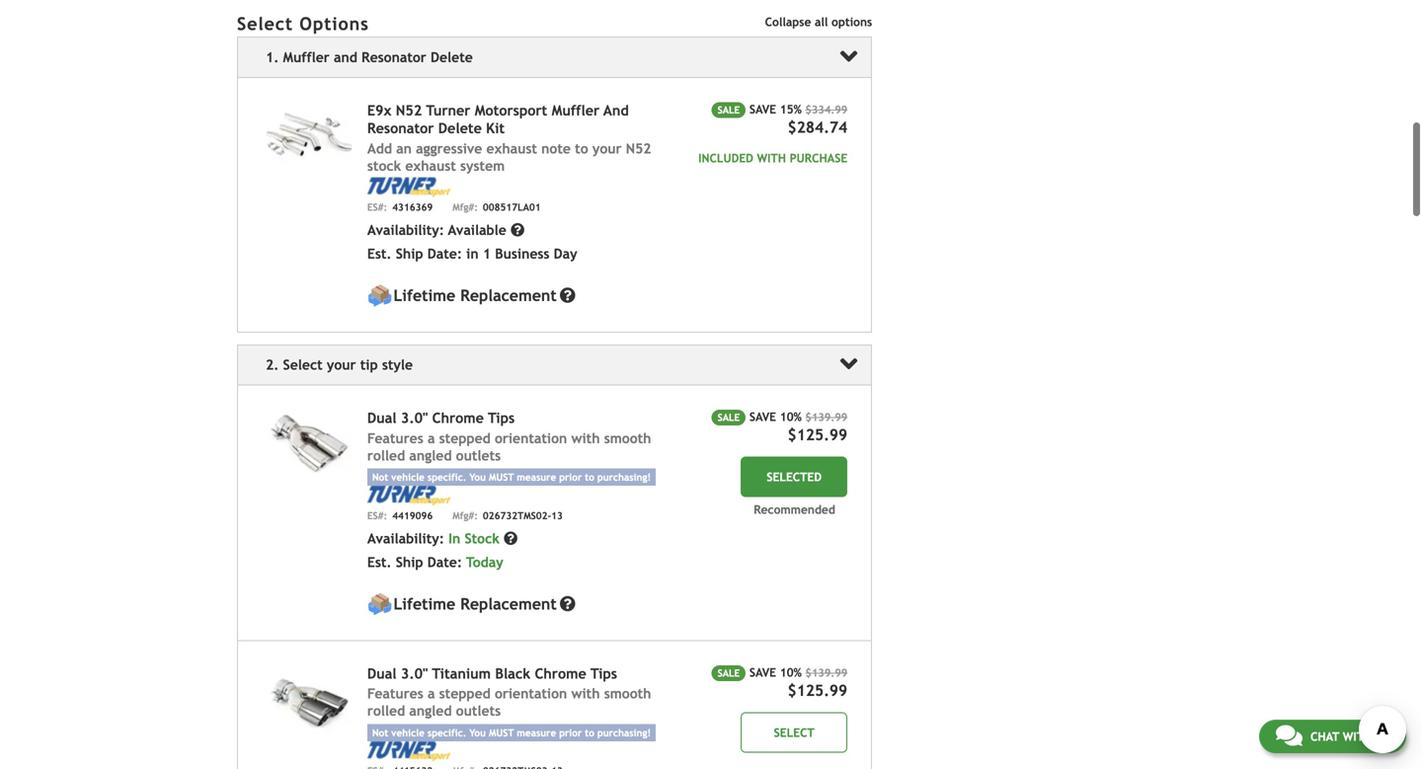 Task type: describe. For each thing, give the bounding box(es) containing it.
4419096
[[392, 510, 433, 521]]

$139.99 for dual 3.0" chrome tips
[[805, 411, 848, 424]]

save for e9x n52 turner motorsport muffler and resonator delete kit
[[750, 102, 776, 116]]

angle down image for 125.99
[[840, 350, 858, 378]]

must inside dual 3.0" titanium black chrome tips features a stepped orientation with smooth rolled angled outlets not vehicle specific. you must measure prior to purchasing!
[[489, 727, 514, 739]]

rolled inside the dual 3.0" chrome tips features a stepped orientation with smooth rolled angled outlets not vehicle specific. you must measure prior to purchasing!
[[367, 448, 405, 464]]

titanium
[[432, 666, 491, 682]]

select options
[[237, 13, 369, 34]]

e9x
[[367, 102, 392, 119]]

1 vertical spatial n52
[[626, 141, 651, 156]]

sale save 10% $139.99 125.99 for dual 3.0" titanium black chrome tips
[[718, 666, 848, 700]]

ship for available
[[396, 246, 423, 262]]

smooth inside the dual 3.0" chrome tips features a stepped orientation with smooth rolled angled outlets not vehicle specific. you must measure prior to purchasing!
[[604, 431, 651, 446]]

this product is lifetime replacement eligible image
[[367, 592, 392, 617]]

features inside the dual 3.0" chrome tips features a stepped orientation with smooth rolled angled outlets not vehicle specific. you must measure prior to purchasing!
[[367, 431, 423, 446]]

chrome inside the dual 3.0" chrome tips features a stepped orientation with smooth rolled angled outlets not vehicle specific. you must measure prior to purchasing!
[[432, 410, 484, 426]]

all options
[[815, 15, 872, 29]]

lifetime for this product is lifetime replacement eligible image
[[394, 595, 456, 613]]

availability: available
[[367, 222, 511, 238]]

options
[[832, 15, 872, 29]]

availability: for availability: in stock
[[367, 531, 444, 546]]

sale save 15% $334.99 284.74
[[718, 102, 848, 136]]

008517la01
[[483, 201, 541, 213]]

orientation inside dual 3.0" titanium black chrome tips features a stepped orientation with smooth rolled angled outlets not vehicle specific. you must measure prior to purchasing!
[[495, 686, 567, 702]]

dual 3.0" chrome tips features a stepped orientation with smooth rolled angled outlets not vehicle specific. you must measure prior to purchasing!
[[367, 410, 651, 483]]

vehicle inside the dual 3.0" chrome tips features a stepped orientation with smooth rolled angled outlets not vehicle specific. you must measure prior to purchasing!
[[391, 472, 425, 483]]

black
[[495, 666, 531, 682]]

3.0" for chrome
[[401, 410, 428, 426]]

rolled inside dual 3.0" titanium black chrome tips features a stepped orientation with smooth rolled angled outlets not vehicle specific. you must measure prior to purchasing!
[[367, 703, 405, 719]]

save for dual 3.0" chrome tips
[[750, 410, 776, 424]]

comments image
[[1276, 724, 1303, 748]]

chat with us link
[[1259, 720, 1406, 754]]

sale for dual 3.0" chrome tips
[[718, 412, 740, 423]]

business
[[495, 246, 550, 262]]

you inside dual 3.0" titanium black chrome tips features a stepped orientation with smooth rolled angled outlets not vehicle specific. you must measure prior to purchasing!
[[469, 727, 486, 739]]

1 vertical spatial exhaust
[[405, 158, 456, 174]]

2 vertical spatial with
[[1343, 730, 1372, 744]]

to inside the dual 3.0" chrome tips features a stepped orientation with smooth rolled angled outlets not vehicle specific. you must measure prior to purchasing!
[[585, 472, 594, 483]]

date: for in stock
[[427, 554, 462, 570]]

included with purchase
[[698, 151, 848, 165]]

replacement for this product is lifetime replacement eligible image's question circle image
[[460, 595, 557, 613]]

purchasing! inside dual 3.0" titanium black chrome tips features a stepped orientation with smooth rolled angled outlets not vehicle specific. you must measure prior to purchasing!
[[597, 727, 651, 739]]

est. ship date: in 1 business day
[[367, 246, 577, 262]]

stock
[[367, 158, 401, 174]]

outlets inside the dual 3.0" chrome tips features a stepped orientation with smooth rolled angled outlets not vehicle specific. you must measure prior to purchasing!
[[456, 448, 501, 464]]

dual 3.0" titanium black chrome tips features a stepped orientation with smooth rolled angled outlets not vehicle specific. you must measure prior to purchasing!
[[367, 666, 651, 739]]

stepped inside the dual 3.0" chrome tips features a stepped orientation with smooth rolled angled outlets not vehicle specific. you must measure prior to purchasing!
[[439, 431, 491, 446]]

save for dual 3.0" titanium black chrome tips
[[750, 666, 776, 679]]

options
[[300, 13, 369, 34]]

note
[[541, 141, 571, 156]]

with
[[757, 151, 786, 165]]

0 vertical spatial exhaust
[[486, 141, 537, 156]]

10% for dual 3.0" titanium black chrome tips
[[780, 666, 802, 679]]

angled inside the dual 3.0" chrome tips features a stepped orientation with smooth rolled angled outlets not vehicle specific. you must measure prior to purchasing!
[[409, 448, 452, 464]]

angled inside dual 3.0" titanium black chrome tips features a stepped orientation with smooth rolled angled outlets not vehicle specific. you must measure prior to purchasing!
[[409, 703, 452, 719]]

chrome inside dual 3.0" titanium black chrome tips features a stepped orientation with smooth rolled angled outlets not vehicle specific. you must measure prior to purchasing!
[[535, 666, 586, 682]]

not inside the dual 3.0" chrome tips features a stepped orientation with smooth rolled angled outlets not vehicle specific. you must measure prior to purchasing!
[[372, 472, 388, 483]]

stock
[[465, 531, 500, 546]]

prior inside the dual 3.0" chrome tips features a stepped orientation with smooth rolled angled outlets not vehicle specific. you must measure prior to purchasing!
[[559, 472, 582, 483]]

purchasing! inside the dual 3.0" chrome tips features a stepped orientation with smooth rolled angled outlets not vehicle specific. you must measure prior to purchasing!
[[597, 472, 651, 483]]

1 turner motorsport image from the top
[[367, 177, 450, 197]]

026732tms02-13
[[483, 510, 563, 521]]

turner motorsport image for dual 3.0" chrome tips
[[367, 486, 450, 506]]

0 vertical spatial question circle image
[[511, 223, 525, 237]]

10% for dual 3.0" chrome tips
[[780, 410, 802, 424]]

included
[[698, 151, 753, 165]]

turner motorsport image for dual 3.0" titanium black chrome tips
[[367, 742, 450, 761]]

not inside dual 3.0" titanium black chrome tips features a stepped orientation with smooth rolled angled outlets not vehicle specific. you must measure prior to purchasing!
[[372, 727, 388, 739]]

lifetime for this product is lifetime replacement eligible icon
[[394, 286, 456, 304]]

this product is lifetime replacement eligible image
[[367, 283, 392, 308]]

est. for est. ship date: today
[[367, 554, 392, 570]]

in
[[449, 531, 461, 546]]

your
[[592, 141, 622, 156]]

e9x n52 turner motorsport muffler and resonator delete kit add an aggressive exhaust note to your n52 stock exhaust system
[[367, 102, 651, 174]]

stepped inside dual 3.0" titanium black chrome tips features a stepped orientation with smooth rolled angled outlets not vehicle specific. you must measure prior to purchasing!
[[439, 686, 491, 702]]

kit
[[486, 120, 505, 136]]

angle down image for 284.74
[[840, 42, 858, 70]]

select
[[237, 13, 293, 34]]

specific. inside dual 3.0" titanium black chrome tips features a stepped orientation with smooth rolled angled outlets not vehicle specific. you must measure prior to purchasing!
[[428, 727, 467, 739]]



Task type: locate. For each thing, give the bounding box(es) containing it.
2 est. from the top
[[367, 554, 392, 570]]

1 vertical spatial stepped
[[439, 686, 491, 702]]

1 a from the top
[[428, 431, 435, 446]]

question circle image for this product is lifetime replacement eligible image
[[560, 596, 576, 612]]

outlets down 'titanium'
[[456, 703, 501, 719]]

question circle image down 13
[[560, 596, 576, 612]]

rolled
[[367, 448, 405, 464], [367, 703, 405, 719]]

1 vertical spatial availability:
[[367, 531, 444, 546]]

smooth inside dual 3.0" titanium black chrome tips features a stepped orientation with smooth rolled angled outlets not vehicle specific. you must measure prior to purchasing!
[[604, 686, 651, 702]]

with
[[571, 431, 600, 446], [571, 686, 600, 702], [1343, 730, 1372, 744]]

1 vertical spatial chrome
[[535, 666, 586, 682]]

a down 'titanium'
[[428, 686, 435, 702]]

1 vertical spatial with
[[571, 686, 600, 702]]

dual
[[367, 410, 397, 426], [367, 666, 397, 682]]

exhaust down aggressive
[[405, 158, 456, 174]]

tips inside the dual 3.0" chrome tips features a stepped orientation with smooth rolled angled outlets not vehicle specific. you must measure prior to purchasing!
[[488, 410, 515, 426]]

to inside dual 3.0" titanium black chrome tips features a stepped orientation with smooth rolled angled outlets not vehicle specific. you must measure prior to purchasing!
[[585, 727, 594, 739]]

0 vertical spatial prior
[[559, 472, 582, 483]]

2 3.0" from the top
[[401, 666, 428, 682]]

0 vertical spatial $139.99
[[805, 411, 848, 424]]

chat with us
[[1311, 730, 1390, 744]]

1 vertical spatial replacement
[[460, 595, 557, 613]]

1 vertical spatial purchasing!
[[597, 727, 651, 739]]

2 rolled from the top
[[367, 703, 405, 719]]

tips
[[488, 410, 515, 426], [591, 666, 617, 682]]

3 turner motorsport image from the top
[[367, 742, 450, 761]]

specific. down 'titanium'
[[428, 727, 467, 739]]

2 vertical spatial question circle image
[[560, 596, 576, 612]]

$139.99
[[805, 411, 848, 424], [805, 666, 848, 679]]

1 ship from the top
[[396, 246, 423, 262]]

1 3.0" from the top
[[401, 410, 428, 426]]

angled down 'titanium'
[[409, 703, 452, 719]]

availability: down 4419096
[[367, 531, 444, 546]]

lifetime replacement down in
[[394, 286, 557, 304]]

2 must from the top
[[489, 727, 514, 739]]

1 horizontal spatial chrome
[[535, 666, 586, 682]]

in
[[466, 246, 479, 262]]

0 vertical spatial replacement
[[460, 286, 557, 304]]

stepped down 'titanium'
[[439, 686, 491, 702]]

you up 026732tms02-
[[469, 472, 486, 483]]

date:
[[427, 246, 462, 262], [427, 554, 462, 570]]

to
[[575, 141, 588, 156], [585, 472, 594, 483], [585, 727, 594, 739]]

turner motorsport image up 4316369
[[367, 177, 450, 197]]

1 vertical spatial smooth
[[604, 686, 651, 702]]

0 vertical spatial sale save 10% $139.99 125.99
[[718, 410, 848, 444]]

0 vertical spatial 3.0"
[[401, 410, 428, 426]]

2 a from the top
[[428, 686, 435, 702]]

1 vertical spatial features
[[367, 686, 423, 702]]

a
[[428, 431, 435, 446], [428, 686, 435, 702]]

1 lifetime from the top
[[394, 286, 456, 304]]

1 vertical spatial sale
[[718, 412, 740, 423]]

us
[[1376, 730, 1390, 744]]

ship for in stock
[[396, 554, 423, 570]]

2 vehicle from the top
[[391, 727, 425, 739]]

2 features from the top
[[367, 686, 423, 702]]

turner motorsport image down 'titanium'
[[367, 742, 450, 761]]

availability: for availability: available
[[367, 222, 444, 238]]

2 sale save 10% $139.99 125.99 from the top
[[718, 666, 848, 700]]

2 save from the top
[[750, 410, 776, 424]]

dual for titanium
[[367, 666, 397, 682]]

resonator
[[367, 120, 434, 136]]

1 must from the top
[[489, 472, 514, 483]]

2 replacement from the top
[[460, 595, 557, 613]]

1 vertical spatial rolled
[[367, 703, 405, 719]]

1 est. from the top
[[367, 246, 392, 262]]

026732tms02-
[[483, 510, 551, 521]]

1 lifetime replacement from the top
[[394, 286, 557, 304]]

0 vertical spatial turner motorsport image
[[367, 177, 450, 197]]

2 125.99 from the top
[[797, 682, 848, 700]]

0 vertical spatial lifetime
[[394, 286, 456, 304]]

2 specific. from the top
[[428, 727, 467, 739]]

features down this product is lifetime replacement eligible image
[[367, 686, 423, 702]]

est. up this product is lifetime replacement eligible icon
[[367, 246, 392, 262]]

2 turner motorsport image from the top
[[367, 486, 450, 506]]

angle down image
[[840, 42, 858, 70], [840, 350, 858, 378]]

1 vertical spatial you
[[469, 727, 486, 739]]

tips up 026732tms02-
[[488, 410, 515, 426]]

1 vertical spatial lifetime replacement
[[394, 595, 557, 613]]

1 vertical spatial measure
[[517, 727, 556, 739]]

0 vertical spatial angle down image
[[840, 42, 858, 70]]

features up 4419096
[[367, 431, 423, 446]]

1 measure from the top
[[517, 472, 556, 483]]

ship down availability: in stock
[[396, 554, 423, 570]]

1 angle down image from the top
[[840, 42, 858, 70]]

measure down black
[[517, 727, 556, 739]]

1 vertical spatial question circle image
[[560, 287, 576, 303]]

1 125.99 from the top
[[797, 426, 848, 444]]

availability:
[[367, 222, 444, 238], [367, 531, 444, 546]]

1 vertical spatial ship
[[396, 554, 423, 570]]

0 horizontal spatial tips
[[488, 410, 515, 426]]

measure inside dual 3.0" titanium black chrome tips features a stepped orientation with smooth rolled angled outlets not vehicle specific. you must measure prior to purchasing!
[[517, 727, 556, 739]]

2 $139.99 from the top
[[805, 666, 848, 679]]

sale inside sale save 15% $334.99 284.74
[[718, 104, 740, 116]]

1 vertical spatial vehicle
[[391, 727, 425, 739]]

1 vertical spatial 125.99
[[797, 682, 848, 700]]

you down 'titanium'
[[469, 727, 486, 739]]

with inside the dual 3.0" chrome tips features a stepped orientation with smooth rolled angled outlets not vehicle specific. you must measure prior to purchasing!
[[571, 431, 600, 446]]

1 vertical spatial est.
[[367, 554, 392, 570]]

must down black
[[489, 727, 514, 739]]

question circle image for this product is lifetime replacement eligible icon
[[560, 287, 576, 303]]

date: down availability: available
[[427, 246, 462, 262]]

tips right black
[[591, 666, 617, 682]]

an
[[396, 141, 412, 156]]

2 lifetime from the top
[[394, 595, 456, 613]]

1 purchasing! from the top
[[597, 472, 651, 483]]

lifetime replacement for this product is lifetime replacement eligible image
[[394, 595, 557, 613]]

lifetime replacement
[[394, 286, 557, 304], [394, 595, 557, 613]]

2 smooth from the top
[[604, 686, 651, 702]]

0 vertical spatial specific.
[[428, 472, 467, 483]]

specific. inside the dual 3.0" chrome tips features a stepped orientation with smooth rolled angled outlets not vehicle specific. you must measure prior to purchasing!
[[428, 472, 467, 483]]

1 you from the top
[[469, 472, 486, 483]]

3.0" left 'titanium'
[[401, 666, 428, 682]]

1 horizontal spatial exhaust
[[486, 141, 537, 156]]

2 vertical spatial to
[[585, 727, 594, 739]]

1 specific. from the top
[[428, 472, 467, 483]]

question circle image down 008517la01
[[511, 223, 525, 237]]

sale save 10% $139.99 125.99 for dual 3.0" chrome tips
[[718, 410, 848, 444]]

0 vertical spatial with
[[571, 431, 600, 446]]

must inside the dual 3.0" chrome tips features a stepped orientation with smooth rolled angled outlets not vehicle specific. you must measure prior to purchasing!
[[489, 472, 514, 483]]

1 vertical spatial not
[[372, 727, 388, 739]]

0 vertical spatial rolled
[[367, 448, 405, 464]]

1 vertical spatial sale save 10% $139.99 125.99
[[718, 666, 848, 700]]

lifetime down est. ship date: today
[[394, 595, 456, 613]]

0 vertical spatial sale
[[718, 104, 740, 116]]

2 measure from the top
[[517, 727, 556, 739]]

vehicle inside dual 3.0" titanium black chrome tips features a stepped orientation with smooth rolled angled outlets not vehicle specific. you must measure prior to purchasing!
[[391, 727, 425, 739]]

available
[[448, 222, 507, 238]]

turner motorsport image up 4419096
[[367, 486, 450, 506]]

sale for dual 3.0" titanium black chrome tips
[[718, 667, 740, 679]]

prior inside dual 3.0" titanium black chrome tips features a stepped orientation with smooth rolled angled outlets not vehicle specific. you must measure prior to purchasing!
[[559, 727, 582, 739]]

today
[[466, 554, 503, 570]]

1 vertical spatial prior
[[559, 727, 582, 739]]

lifetime replacement down today on the bottom left of the page
[[394, 595, 557, 613]]

you inside the dual 3.0" chrome tips features a stepped orientation with smooth rolled angled outlets not vehicle specific. you must measure prior to purchasing!
[[469, 472, 486, 483]]

chat
[[1311, 730, 1339, 744]]

chrome
[[432, 410, 484, 426], [535, 666, 586, 682]]

purchasing!
[[597, 472, 651, 483], [597, 727, 651, 739]]

tips inside dual 3.0" titanium black chrome tips features a stepped orientation with smooth rolled angled outlets not vehicle specific. you must measure prior to purchasing!
[[591, 666, 617, 682]]

availability: in stock
[[367, 531, 504, 546]]

2 10% from the top
[[780, 666, 802, 679]]

1 vertical spatial to
[[585, 472, 594, 483]]

add
[[367, 141, 392, 156]]

sale
[[718, 104, 740, 116], [718, 412, 740, 423], [718, 667, 740, 679]]

availability: down 4316369
[[367, 222, 444, 238]]

0 vertical spatial smooth
[[604, 431, 651, 446]]

3 sale from the top
[[718, 667, 740, 679]]

3.0" inside the dual 3.0" chrome tips features a stepped orientation with smooth rolled angled outlets not vehicle specific. you must measure prior to purchasing!
[[401, 410, 428, 426]]

0 vertical spatial n52
[[396, 102, 422, 119]]

1 prior from the top
[[559, 472, 582, 483]]

1 date: from the top
[[427, 246, 462, 262]]

1 vertical spatial a
[[428, 686, 435, 702]]

purchase
[[790, 151, 848, 165]]

125.99
[[797, 426, 848, 444], [797, 682, 848, 700]]

1 vertical spatial specific.
[[428, 727, 467, 739]]

0 vertical spatial to
[[575, 141, 588, 156]]

replacement
[[460, 286, 557, 304], [460, 595, 557, 613]]

0 vertical spatial ship
[[396, 246, 423, 262]]

2 vertical spatial save
[[750, 666, 776, 679]]

features
[[367, 431, 423, 446], [367, 686, 423, 702]]

3.0" inside dual 3.0" titanium black chrome tips features a stepped orientation with smooth rolled angled outlets not vehicle specific. you must measure prior to purchasing!
[[401, 666, 428, 682]]

outlets inside dual 3.0" titanium black chrome tips features a stepped orientation with smooth rolled angled outlets not vehicle specific. you must measure prior to purchasing!
[[456, 703, 501, 719]]

1 vertical spatial lifetime
[[394, 595, 456, 613]]

2 dual from the top
[[367, 666, 397, 682]]

turner
[[426, 102, 471, 119]]

0 vertical spatial est.
[[367, 246, 392, 262]]

2 prior from the top
[[559, 727, 582, 739]]

save
[[750, 102, 776, 116], [750, 410, 776, 424], [750, 666, 776, 679]]

specific. up 4419096
[[428, 472, 467, 483]]

orientation inside the dual 3.0" chrome tips features a stepped orientation with smooth rolled angled outlets not vehicle specific. you must measure prior to purchasing!
[[495, 431, 567, 446]]

125.99 for dual 3.0" titanium black chrome tips
[[797, 682, 848, 700]]

1 horizontal spatial n52
[[626, 141, 651, 156]]

with inside dual 3.0" titanium black chrome tips features a stepped orientation with smooth rolled angled outlets not vehicle specific. you must measure prior to purchasing!
[[571, 686, 600, 702]]

1 not from the top
[[372, 472, 388, 483]]

a up 4419096
[[428, 431, 435, 446]]

sale save 10% $139.99 125.99
[[718, 410, 848, 444], [718, 666, 848, 700]]

orientation up 026732tms02-13
[[495, 431, 567, 446]]

motorsport
[[475, 102, 547, 119]]

save inside sale save 15% $334.99 284.74
[[750, 102, 776, 116]]

dual inside dual 3.0" titanium black chrome tips features a stepped orientation with smooth rolled angled outlets not vehicle specific. you must measure prior to purchasing!
[[367, 666, 397, 682]]

1 horizontal spatial tips
[[591, 666, 617, 682]]

0 vertical spatial chrome
[[432, 410, 484, 426]]

outlets up 026732tms02-
[[456, 448, 501, 464]]

$334.99
[[805, 103, 848, 116]]

2 date: from the top
[[427, 554, 462, 570]]

3.0" for titanium
[[401, 666, 428, 682]]

1
[[483, 246, 491, 262]]

0 vertical spatial you
[[469, 472, 486, 483]]

1 vehicle from the top
[[391, 472, 425, 483]]

replacement down today on the bottom left of the page
[[460, 595, 557, 613]]

2 not from the top
[[372, 727, 388, 739]]

1 vertical spatial dual
[[367, 666, 397, 682]]

0 vertical spatial measure
[[517, 472, 556, 483]]

n52 up resonator
[[396, 102, 422, 119]]

ship
[[396, 246, 423, 262], [396, 554, 423, 570]]

replacement for this product is lifetime replacement eligible icon's question circle image
[[460, 286, 557, 304]]

question circle image
[[511, 223, 525, 237], [560, 287, 576, 303], [560, 596, 576, 612]]

delete
[[438, 120, 482, 136]]

angled up 4419096
[[409, 448, 452, 464]]

1 sale from the top
[[718, 104, 740, 116]]

outlets
[[456, 448, 501, 464], [456, 703, 501, 719]]

0 vertical spatial tips
[[488, 410, 515, 426]]

0 horizontal spatial chrome
[[432, 410, 484, 426]]

a inside dual 3.0" titanium black chrome tips features a stepped orientation with smooth rolled angled outlets not vehicle specific. you must measure prior to purchasing!
[[428, 686, 435, 702]]

0 vertical spatial stepped
[[439, 431, 491, 446]]

1 vertical spatial tips
[[591, 666, 617, 682]]

exhaust
[[486, 141, 537, 156], [405, 158, 456, 174]]

aggressive
[[416, 141, 482, 156]]

13
[[551, 510, 563, 521]]

to inside "e9x n52 turner motorsport muffler and resonator delete kit add an aggressive exhaust note to your n52 stock exhaust system"
[[575, 141, 588, 156]]

must
[[489, 472, 514, 483], [489, 727, 514, 739]]

1 dual from the top
[[367, 410, 397, 426]]

dual inside the dual 3.0" chrome tips features a stepped orientation with smooth rolled angled outlets not vehicle specific. you must measure prior to purchasing!
[[367, 410, 397, 426]]

284.74
[[797, 119, 848, 136]]

1 angled from the top
[[409, 448, 452, 464]]

1 vertical spatial date:
[[427, 554, 462, 570]]

1 smooth from the top
[[604, 431, 651, 446]]

question circle image down day
[[560, 287, 576, 303]]

4316369
[[392, 201, 433, 213]]

0 vertical spatial must
[[489, 472, 514, 483]]

0 vertical spatial 125.99
[[797, 426, 848, 444]]

ship down availability: available
[[396, 246, 423, 262]]

features inside dual 3.0" titanium black chrome tips features a stepped orientation with smooth rolled angled outlets not vehicle specific. you must measure prior to purchasing!
[[367, 686, 423, 702]]

1 replacement from the top
[[460, 286, 557, 304]]

2 stepped from the top
[[439, 686, 491, 702]]

0 vertical spatial purchasing!
[[597, 472, 651, 483]]

day
[[554, 246, 577, 262]]

angled
[[409, 448, 452, 464], [409, 703, 452, 719]]

0 vertical spatial dual
[[367, 410, 397, 426]]

1 orientation from the top
[[495, 431, 567, 446]]

vehicle
[[391, 472, 425, 483], [391, 727, 425, 739]]

date: down availability: in stock
[[427, 554, 462, 570]]

1 vertical spatial 3.0"
[[401, 666, 428, 682]]

est. ship date: today
[[367, 554, 503, 570]]

0 horizontal spatial exhaust
[[405, 158, 456, 174]]

1 sale save 10% $139.99 125.99 from the top
[[718, 410, 848, 444]]

measure inside the dual 3.0" chrome tips features a stepped orientation with smooth rolled angled outlets not vehicle specific. you must measure prior to purchasing!
[[517, 472, 556, 483]]

$139.99 for dual 3.0" titanium black chrome tips
[[805, 666, 848, 679]]

stepped up 026732tms02-
[[439, 431, 491, 446]]

not
[[372, 472, 388, 483], [372, 727, 388, 739]]

1 vertical spatial angle down image
[[840, 350, 858, 378]]

question circle image
[[504, 532, 518, 546]]

0 vertical spatial orientation
[[495, 431, 567, 446]]

stepped
[[439, 431, 491, 446], [439, 686, 491, 702]]

3.0"
[[401, 410, 428, 426], [401, 666, 428, 682]]

1 features from the top
[[367, 431, 423, 446]]

lifetime right this product is lifetime replacement eligible icon
[[394, 286, 456, 304]]

3.0" up 4419096
[[401, 410, 428, 426]]

0 vertical spatial angled
[[409, 448, 452, 464]]

1 stepped from the top
[[439, 431, 491, 446]]

muffler
[[552, 102, 600, 119]]

0 vertical spatial outlets
[[456, 448, 501, 464]]

1 availability: from the top
[[367, 222, 444, 238]]

all
[[815, 15, 828, 29]]

1 save from the top
[[750, 102, 776, 116]]

orientation
[[495, 431, 567, 446], [495, 686, 567, 702]]

0 vertical spatial availability:
[[367, 222, 444, 238]]

specific.
[[428, 472, 467, 483], [428, 727, 467, 739]]

2 outlets from the top
[[456, 703, 501, 719]]

2 angle down image from the top
[[840, 350, 858, 378]]

1 10% from the top
[[780, 410, 802, 424]]

0 horizontal spatial n52
[[396, 102, 422, 119]]

est. for est. ship date: in 1 business day
[[367, 246, 392, 262]]

0 vertical spatial not
[[372, 472, 388, 483]]

replacement down business
[[460, 286, 557, 304]]

0 vertical spatial vehicle
[[391, 472, 425, 483]]

smooth
[[604, 431, 651, 446], [604, 686, 651, 702]]

1 vertical spatial $139.99
[[805, 666, 848, 679]]

and
[[604, 102, 629, 119]]

est.
[[367, 246, 392, 262], [367, 554, 392, 570]]

2 availability: from the top
[[367, 531, 444, 546]]

2 you from the top
[[469, 727, 486, 739]]

1 vertical spatial save
[[750, 410, 776, 424]]

1 vertical spatial 10%
[[780, 666, 802, 679]]

1 vertical spatial outlets
[[456, 703, 501, 719]]

n52
[[396, 102, 422, 119], [626, 141, 651, 156]]

0 vertical spatial a
[[428, 431, 435, 446]]

must up 026732tms02-
[[489, 472, 514, 483]]

2 sale from the top
[[718, 412, 740, 423]]

1 $139.99 from the top
[[805, 411, 848, 424]]

0 vertical spatial lifetime replacement
[[394, 286, 557, 304]]

1 vertical spatial orientation
[[495, 686, 567, 702]]

0 vertical spatial save
[[750, 102, 776, 116]]

1 vertical spatial angled
[[409, 703, 452, 719]]

n52 right your
[[626, 141, 651, 156]]

3 save from the top
[[750, 666, 776, 679]]

lifetime replacement for this product is lifetime replacement eligible icon
[[394, 286, 557, 304]]

turner motorsport image
[[367, 177, 450, 197], [367, 486, 450, 506], [367, 742, 450, 761]]

0 vertical spatial 10%
[[780, 410, 802, 424]]

2 ship from the top
[[396, 554, 423, 570]]

2 lifetime replacement from the top
[[394, 595, 557, 613]]

2 orientation from the top
[[495, 686, 567, 702]]

1 vertical spatial must
[[489, 727, 514, 739]]

2 vertical spatial turner motorsport image
[[367, 742, 450, 761]]

prior
[[559, 472, 582, 483], [559, 727, 582, 739]]

you
[[469, 472, 486, 483], [469, 727, 486, 739]]

date: for available
[[427, 246, 462, 262]]

dual for chrome
[[367, 410, 397, 426]]

10%
[[780, 410, 802, 424], [780, 666, 802, 679]]

exhaust down the kit
[[486, 141, 537, 156]]

15%
[[780, 102, 802, 116]]

lifetime
[[394, 286, 456, 304], [394, 595, 456, 613]]

2 purchasing! from the top
[[597, 727, 651, 739]]

est. up this product is lifetime replacement eligible image
[[367, 554, 392, 570]]

125.99 for dual 3.0" chrome tips
[[797, 426, 848, 444]]

0 vertical spatial date:
[[427, 246, 462, 262]]

1 vertical spatial turner motorsport image
[[367, 486, 450, 506]]

orientation down black
[[495, 686, 567, 702]]

1 rolled from the top
[[367, 448, 405, 464]]

measure
[[517, 472, 556, 483], [517, 727, 556, 739]]

sale for e9x n52 turner motorsport muffler and resonator delete kit
[[718, 104, 740, 116]]

2 angled from the top
[[409, 703, 452, 719]]

measure up 026732tms02-13
[[517, 472, 556, 483]]

1 outlets from the top
[[456, 448, 501, 464]]

2 vertical spatial sale
[[718, 667, 740, 679]]

system
[[460, 158, 505, 174]]

a inside the dual 3.0" chrome tips features a stepped orientation with smooth rolled angled outlets not vehicle specific. you must measure prior to purchasing!
[[428, 431, 435, 446]]

0 vertical spatial features
[[367, 431, 423, 446]]



Task type: vqa. For each thing, say whether or not it's contained in the screenshot.
Fits
no



